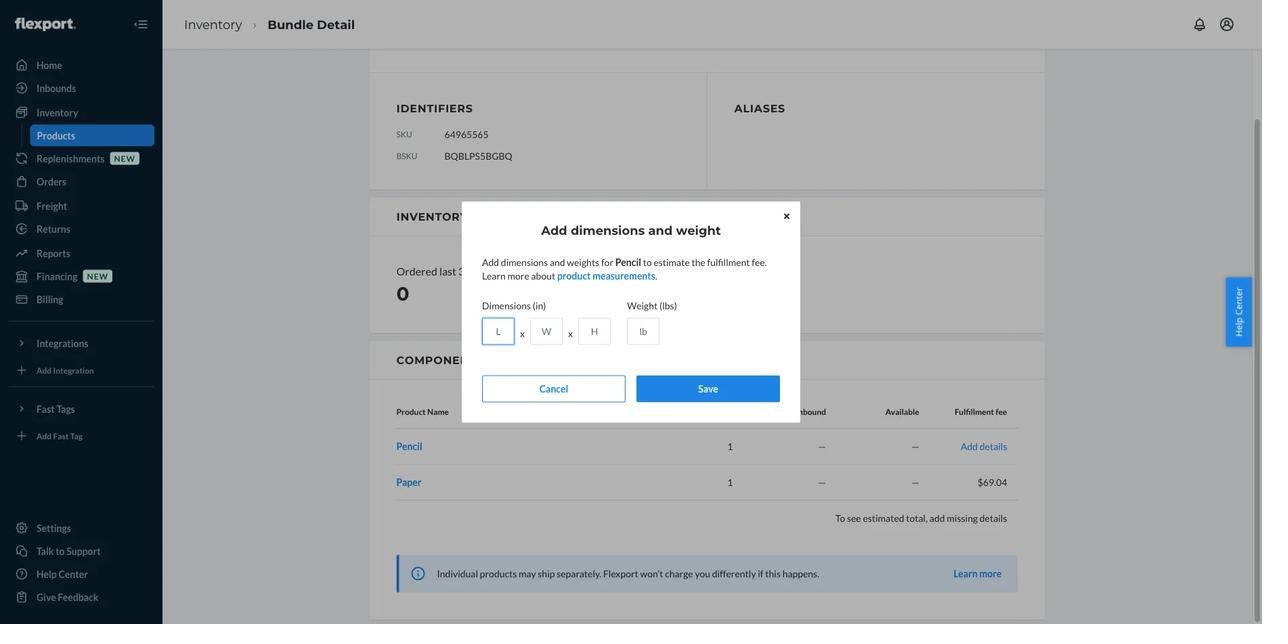 Task type: locate. For each thing, give the bounding box(es) containing it.
to
[[643, 257, 652, 268]]

0 horizontal spatial dimensions
[[501, 257, 548, 268]]

1 vertical spatial add
[[482, 257, 499, 268]]

1 horizontal spatial add
[[541, 223, 567, 238]]

dimensions up more
[[501, 257, 548, 268]]

W number field
[[530, 318, 563, 345]]

L number field
[[482, 318, 515, 345]]

add
[[541, 223, 567, 238], [482, 257, 499, 268]]

dimensions
[[571, 223, 645, 238], [501, 257, 548, 268]]

help
[[1233, 318, 1245, 337]]

product measurements .
[[557, 270, 657, 282]]

add for add dimensions and weights for pencil
[[482, 257, 499, 268]]

and up about
[[550, 257, 565, 268]]

1 horizontal spatial and
[[648, 223, 673, 238]]

2 x from the left
[[568, 327, 573, 339]]

0 horizontal spatial and
[[550, 257, 565, 268]]

dimensions for add dimensions and weights for pencil
[[501, 257, 548, 268]]

dimensions up 'for'
[[571, 223, 645, 238]]

fulfillment
[[707, 257, 750, 268]]

(in)
[[533, 300, 546, 312]]

fee.
[[752, 257, 767, 268]]

and
[[648, 223, 673, 238], [550, 257, 565, 268]]

add up learn
[[482, 257, 499, 268]]

to estimate the fulfillment fee. learn more about
[[482, 257, 767, 282]]

1 vertical spatial and
[[550, 257, 565, 268]]

0 horizontal spatial add
[[482, 257, 499, 268]]

add dimensions and weights for pencil
[[482, 257, 641, 268]]

center
[[1233, 288, 1245, 315]]

add up add dimensions and weights for pencil on the top of page
[[541, 223, 567, 238]]

0 vertical spatial and
[[648, 223, 673, 238]]

0 vertical spatial dimensions
[[571, 223, 645, 238]]

add dimensions and weight dialog
[[462, 201, 800, 423]]

1 x from the left
[[520, 327, 525, 339]]

.
[[655, 270, 657, 282]]

H number field
[[578, 318, 611, 345]]

x left h 'number field'
[[568, 327, 573, 339]]

and for weights
[[550, 257, 565, 268]]

x left w number field
[[520, 327, 525, 339]]

1 horizontal spatial x
[[568, 327, 573, 339]]

x
[[520, 327, 525, 339], [568, 327, 573, 339]]

0 vertical spatial add
[[541, 223, 567, 238]]

1 horizontal spatial dimensions
[[571, 223, 645, 238]]

dimensions
[[482, 300, 531, 312]]

about
[[531, 270, 555, 282]]

and up estimate
[[648, 223, 673, 238]]

0 horizontal spatial x
[[520, 327, 525, 339]]

1 vertical spatial dimensions
[[501, 257, 548, 268]]

more
[[508, 270, 529, 282]]

weight
[[676, 223, 721, 238]]



Task type: describe. For each thing, give the bounding box(es) containing it.
dimensions (in)
[[482, 300, 546, 312]]

help center button
[[1226, 277, 1252, 347]]

save
[[698, 383, 718, 395]]

help center
[[1233, 288, 1245, 337]]

(lbs)
[[660, 300, 677, 312]]

pencil
[[615, 257, 641, 268]]

add for add dimensions and weight
[[541, 223, 567, 238]]

cancel button
[[482, 375, 626, 403]]

close image
[[784, 212, 790, 220]]

save button
[[637, 375, 780, 403]]

add dimensions and weight
[[541, 223, 721, 238]]

learn
[[482, 270, 506, 282]]

for
[[601, 257, 614, 268]]

product measurements link
[[557, 270, 655, 282]]

cancel
[[539, 383, 568, 395]]

measurements
[[593, 270, 655, 282]]

product
[[557, 270, 591, 282]]

weight (lbs)
[[627, 300, 677, 312]]

estimate
[[654, 257, 690, 268]]

weight
[[627, 300, 658, 312]]

weights
[[567, 257, 599, 268]]

and for weight
[[648, 223, 673, 238]]

dimensions for add dimensions and weight
[[571, 223, 645, 238]]

lb number field
[[627, 318, 660, 345]]

the
[[692, 257, 705, 268]]



Task type: vqa. For each thing, say whether or not it's contained in the screenshot.
Products - Available SKUs With Alias Counts Counts
no



